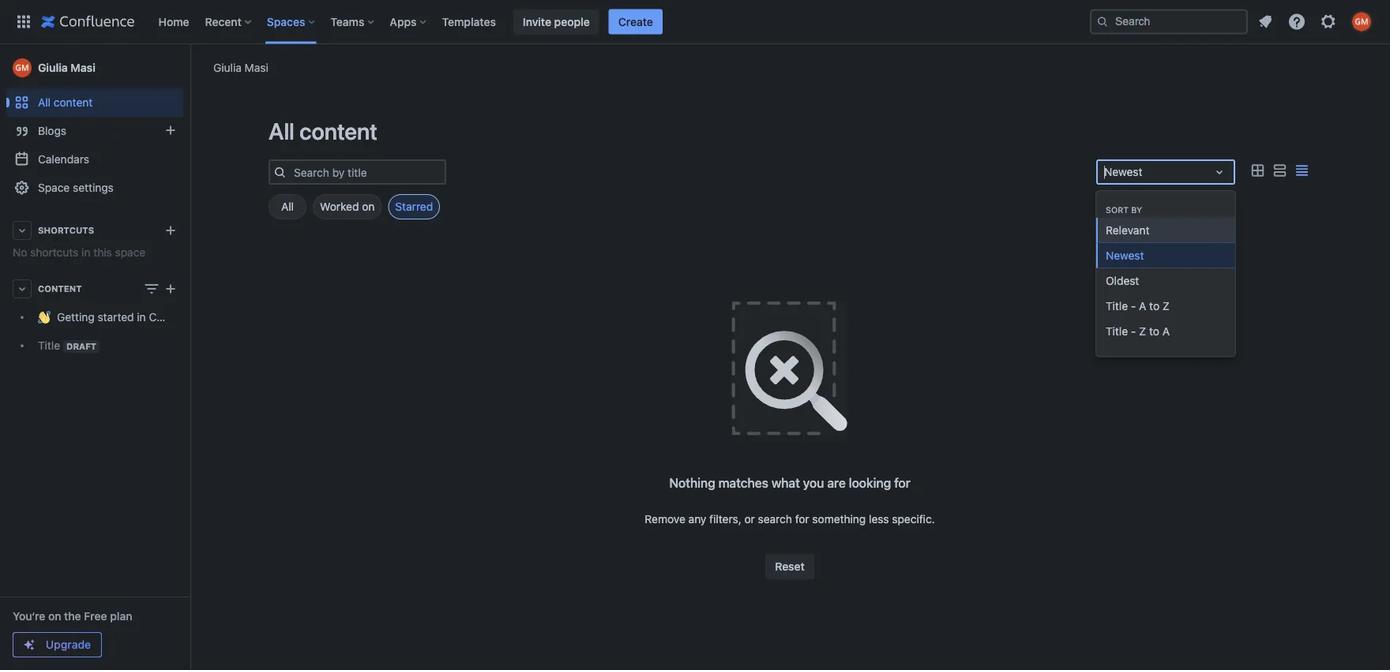 Task type: locate. For each thing, give the bounding box(es) containing it.
on inside space element
[[48, 610, 61, 623]]

2 masi from the left
[[71, 61, 96, 74]]

0 vertical spatial to
[[1150, 300, 1160, 313]]

z
[[1163, 300, 1170, 313], [1139, 325, 1146, 338]]

to up title - z to a
[[1150, 300, 1160, 313]]

shortcuts
[[30, 246, 78, 259]]

0 horizontal spatial content
[[54, 96, 93, 109]]

space
[[38, 181, 70, 194]]

tree inside space element
[[6, 303, 207, 360]]

remove
[[645, 513, 686, 526]]

nothing matches what you are looking for
[[669, 476, 911, 491]]

spaces
[[267, 15, 305, 28]]

are
[[827, 476, 846, 491]]

add shortcut image
[[161, 221, 180, 240]]

all left worked
[[281, 200, 294, 213]]

on right worked
[[362, 200, 375, 213]]

getting
[[57, 311, 95, 324]]

1 vertical spatial to
[[1149, 325, 1160, 338]]

for
[[894, 476, 911, 491], [795, 513, 809, 526]]

in for shortcuts
[[81, 246, 90, 259]]

0 horizontal spatial giulia masi link
[[6, 52, 183, 84]]

specific.
[[892, 513, 935, 526]]

masi down recent popup button at the top left of the page
[[245, 61, 268, 74]]

0 vertical spatial in
[[81, 246, 90, 259]]

in inside getting started in confluence link
[[137, 311, 146, 324]]

0 vertical spatial all
[[38, 96, 51, 109]]

something
[[812, 513, 866, 526]]

- down title - a to z
[[1131, 325, 1136, 338]]

content
[[54, 96, 93, 109], [300, 118, 378, 145]]

teams button
[[326, 9, 380, 34]]

0 horizontal spatial a
[[1139, 300, 1147, 313]]

to for a
[[1150, 300, 1160, 313]]

to for z
[[1149, 325, 1160, 338]]

1 horizontal spatial a
[[1163, 325, 1170, 338]]

1 horizontal spatial in
[[137, 311, 146, 324]]

giulia masi link inside space element
[[6, 52, 183, 84]]

title
[[1106, 300, 1128, 313], [1106, 325, 1128, 338], [38, 339, 60, 352]]

by
[[1131, 205, 1142, 214]]

upgrade
[[46, 639, 91, 652]]

content inside space element
[[54, 96, 93, 109]]

z down title - a to z
[[1139, 325, 1146, 338]]

sort by
[[1106, 205, 1142, 214]]

in for started
[[137, 311, 146, 324]]

confluence image
[[41, 12, 135, 31], [41, 12, 135, 31]]

0 vertical spatial on
[[362, 200, 375, 213]]

giulia masi
[[213, 61, 268, 74], [38, 61, 96, 74]]

all content up blogs at the top left of page
[[38, 96, 93, 109]]

0 horizontal spatial all content
[[38, 96, 93, 109]]

for right looking
[[894, 476, 911, 491]]

1 horizontal spatial giulia
[[213, 61, 242, 74]]

in
[[81, 246, 90, 259], [137, 311, 146, 324]]

2 vertical spatial title
[[38, 339, 60, 352]]

any
[[689, 513, 707, 526]]

in left the this
[[81, 246, 90, 259]]

all up all 'button'
[[269, 118, 295, 145]]

home
[[158, 15, 189, 28]]

masi up all content link
[[71, 61, 96, 74]]

newest up sort by
[[1104, 166, 1143, 179]]

1 vertical spatial z
[[1139, 325, 1146, 338]]

1 vertical spatial all content
[[269, 118, 378, 145]]

getting started in confluence link
[[6, 303, 207, 332]]

on left the
[[48, 610, 61, 623]]

home link
[[154, 9, 194, 34]]

0 vertical spatial z
[[1163, 300, 1170, 313]]

oldest
[[1106, 274, 1139, 287]]

giulia masi link down recent popup button at the top left of the page
[[213, 60, 268, 75]]

relevant
[[1106, 224, 1150, 237]]

0 horizontal spatial in
[[81, 246, 90, 259]]

on inside button
[[362, 200, 375, 213]]

1 vertical spatial title
[[1106, 325, 1128, 338]]

masi inside space element
[[71, 61, 96, 74]]

giulia up all content link
[[38, 61, 68, 74]]

upgrade button
[[13, 634, 101, 657]]

a up title - z to a
[[1139, 300, 1147, 313]]

help icon image
[[1288, 12, 1307, 31]]

newest up oldest
[[1106, 249, 1144, 262]]

free
[[84, 610, 107, 623]]

giulia
[[213, 61, 242, 74], [38, 61, 68, 74]]

on
[[362, 200, 375, 213], [48, 610, 61, 623]]

- for a
[[1131, 300, 1136, 313]]

2 giulia masi from the left
[[38, 61, 96, 74]]

all up blogs at the top left of page
[[38, 96, 51, 109]]

calendars
[[38, 153, 89, 166]]

giulia masi up all content link
[[38, 61, 96, 74]]

cards image
[[1248, 161, 1267, 180]]

premium image
[[23, 639, 36, 652]]

recent
[[205, 15, 242, 28]]

0 horizontal spatial giulia
[[38, 61, 68, 74]]

for right "search"
[[795, 513, 809, 526]]

1 horizontal spatial content
[[300, 118, 378, 145]]

all content
[[38, 96, 93, 109], [269, 118, 378, 145]]

0 vertical spatial title
[[1106, 300, 1128, 313]]

space
[[115, 246, 146, 259]]

content up blogs at the top left of page
[[54, 96, 93, 109]]

0 horizontal spatial giulia masi
[[38, 61, 96, 74]]

banner
[[0, 0, 1390, 44]]

2 vertical spatial all
[[281, 200, 294, 213]]

1 horizontal spatial giulia masi
[[213, 61, 268, 74]]

to
[[1150, 300, 1160, 313], [1149, 325, 1160, 338]]

0 vertical spatial content
[[54, 96, 93, 109]]

tree
[[6, 303, 207, 360]]

to down title - a to z
[[1149, 325, 1160, 338]]

banner containing home
[[0, 0, 1390, 44]]

1 giulia from the left
[[213, 61, 242, 74]]

giulia masi link
[[6, 52, 183, 84], [213, 60, 268, 75]]

1 horizontal spatial on
[[362, 200, 375, 213]]

content
[[38, 284, 82, 294]]

all button
[[269, 194, 307, 220]]

1 horizontal spatial z
[[1163, 300, 1170, 313]]

templates
[[442, 15, 496, 28]]

2 giulia from the left
[[38, 61, 68, 74]]

None text field
[[1104, 164, 1107, 180]]

1 giulia masi from the left
[[213, 61, 268, 74]]

1 vertical spatial a
[[1163, 325, 1170, 338]]

giulia masi link up all content link
[[6, 52, 183, 84]]

draft
[[66, 341, 96, 352]]

a down title - a to z
[[1163, 325, 1170, 338]]

worked on
[[320, 200, 375, 213]]

1 horizontal spatial masi
[[245, 61, 268, 74]]

change view image
[[142, 280, 161, 299]]

giulia masi inside space element
[[38, 61, 96, 74]]

getting started in confluence
[[57, 311, 207, 324]]

0 vertical spatial -
[[1131, 300, 1136, 313]]

a
[[1139, 300, 1147, 313], [1163, 325, 1170, 338]]

1 vertical spatial -
[[1131, 325, 1136, 338]]

all content up search by title field
[[269, 118, 378, 145]]

masi
[[245, 61, 268, 74], [71, 61, 96, 74]]

1 vertical spatial all
[[269, 118, 295, 145]]

global element
[[9, 0, 1087, 44]]

0 vertical spatial for
[[894, 476, 911, 491]]

giulia masi down recent popup button at the top left of the page
[[213, 61, 268, 74]]

-
[[1131, 300, 1136, 313], [1131, 325, 1136, 338]]

0 vertical spatial newest
[[1104, 166, 1143, 179]]

on for you're
[[48, 610, 61, 623]]

z up title - z to a
[[1163, 300, 1170, 313]]

starred button
[[388, 194, 440, 220]]

all
[[38, 96, 51, 109], [269, 118, 295, 145], [281, 200, 294, 213]]

giulia right collapse sidebar icon
[[213, 61, 242, 74]]

worked
[[320, 200, 359, 213]]

in right started
[[137, 311, 146, 324]]

1 vertical spatial in
[[137, 311, 146, 324]]

title down oldest
[[1106, 300, 1128, 313]]

open image
[[1210, 163, 1229, 182]]

0 horizontal spatial masi
[[71, 61, 96, 74]]

0 vertical spatial a
[[1139, 300, 1147, 313]]

1 - from the top
[[1131, 300, 1136, 313]]

title down title - a to z
[[1106, 325, 1128, 338]]

1 vertical spatial on
[[48, 610, 61, 623]]

tree containing getting started in confluence
[[6, 303, 207, 360]]

list image
[[1270, 161, 1289, 180]]

title left "draft"
[[38, 339, 60, 352]]

content up search by title field
[[300, 118, 378, 145]]

newest
[[1104, 166, 1143, 179], [1106, 249, 1144, 262]]

- up title - z to a
[[1131, 300, 1136, 313]]

2 - from the top
[[1131, 325, 1136, 338]]

search image
[[1097, 15, 1109, 28]]

0 horizontal spatial for
[[795, 513, 809, 526]]

0 horizontal spatial on
[[48, 610, 61, 623]]

teams
[[331, 15, 365, 28]]

no shortcuts in this space
[[13, 246, 146, 259]]

remove any filters, or search for something less specific.
[[645, 513, 935, 526]]

title for title - a to z
[[1106, 300, 1128, 313]]

matches
[[719, 476, 769, 491]]

0 vertical spatial all content
[[38, 96, 93, 109]]

Search field
[[1090, 9, 1248, 34]]



Task type: vqa. For each thing, say whether or not it's contained in the screenshot.
Project access image on the left of the page
no



Task type: describe. For each thing, give the bounding box(es) containing it.
the
[[64, 610, 81, 623]]

compact list image
[[1292, 161, 1311, 180]]

all content inside all content link
[[38, 96, 93, 109]]

space settings link
[[6, 174, 183, 202]]

- for z
[[1131, 325, 1136, 338]]

confluence
[[149, 311, 207, 324]]

you're on the free plan
[[13, 610, 132, 623]]

looking
[[849, 476, 891, 491]]

or
[[745, 513, 755, 526]]

reset
[[775, 561, 805, 574]]

notification icon image
[[1256, 12, 1275, 31]]

create a page image
[[161, 280, 180, 299]]

sort
[[1106, 205, 1129, 214]]

all inside 'button'
[[281, 200, 294, 213]]

giulia inside space element
[[38, 61, 68, 74]]

invite
[[523, 15, 551, 28]]

invite people button
[[513, 9, 599, 34]]

1 vertical spatial for
[[795, 513, 809, 526]]

1 horizontal spatial all content
[[269, 118, 378, 145]]

title inside space element
[[38, 339, 60, 352]]

shortcuts button
[[6, 216, 183, 245]]

you
[[803, 476, 824, 491]]

calendars link
[[6, 145, 183, 174]]

all inside space element
[[38, 96, 51, 109]]

templates link
[[437, 9, 501, 34]]

settings icon image
[[1319, 12, 1338, 31]]

no
[[13, 246, 27, 259]]

space element
[[0, 44, 207, 671]]

people
[[554, 15, 590, 28]]

1 vertical spatial newest
[[1106, 249, 1144, 262]]

worked on button
[[313, 194, 382, 220]]

shortcuts
[[38, 226, 94, 236]]

spaces button
[[262, 9, 321, 34]]

appswitcher icon image
[[14, 12, 33, 31]]

create
[[618, 15, 653, 28]]

1 vertical spatial content
[[300, 118, 378, 145]]

this
[[93, 246, 112, 259]]

create link
[[609, 9, 663, 34]]

content button
[[6, 275, 183, 303]]

title - z to a
[[1106, 325, 1170, 338]]

title for title - z to a
[[1106, 325, 1128, 338]]

on for worked
[[362, 200, 375, 213]]

0 horizontal spatial z
[[1139, 325, 1146, 338]]

filters,
[[710, 513, 742, 526]]

1 horizontal spatial for
[[894, 476, 911, 491]]

collapse sidebar image
[[172, 52, 207, 84]]

blogs
[[38, 124, 66, 137]]

plan
[[110, 610, 132, 623]]

less
[[869, 513, 889, 526]]

1 horizontal spatial giulia masi link
[[213, 60, 268, 75]]

nothing
[[669, 476, 715, 491]]

what
[[772, 476, 800, 491]]

started
[[98, 311, 134, 324]]

title draft
[[38, 339, 96, 352]]

starred
[[395, 200, 433, 213]]

apps button
[[385, 9, 433, 34]]

search
[[758, 513, 792, 526]]

space settings
[[38, 181, 114, 194]]

apps
[[390, 15, 417, 28]]

invite people
[[523, 15, 590, 28]]

you're
[[13, 610, 45, 623]]

1 masi from the left
[[245, 61, 268, 74]]

all content link
[[6, 88, 183, 117]]

reset button
[[766, 555, 814, 580]]

create a blog image
[[161, 121, 180, 140]]

settings
[[73, 181, 114, 194]]

recent button
[[200, 9, 257, 34]]

blogs link
[[6, 117, 183, 145]]

Search by title field
[[289, 161, 445, 183]]

title - a to z
[[1106, 300, 1170, 313]]



